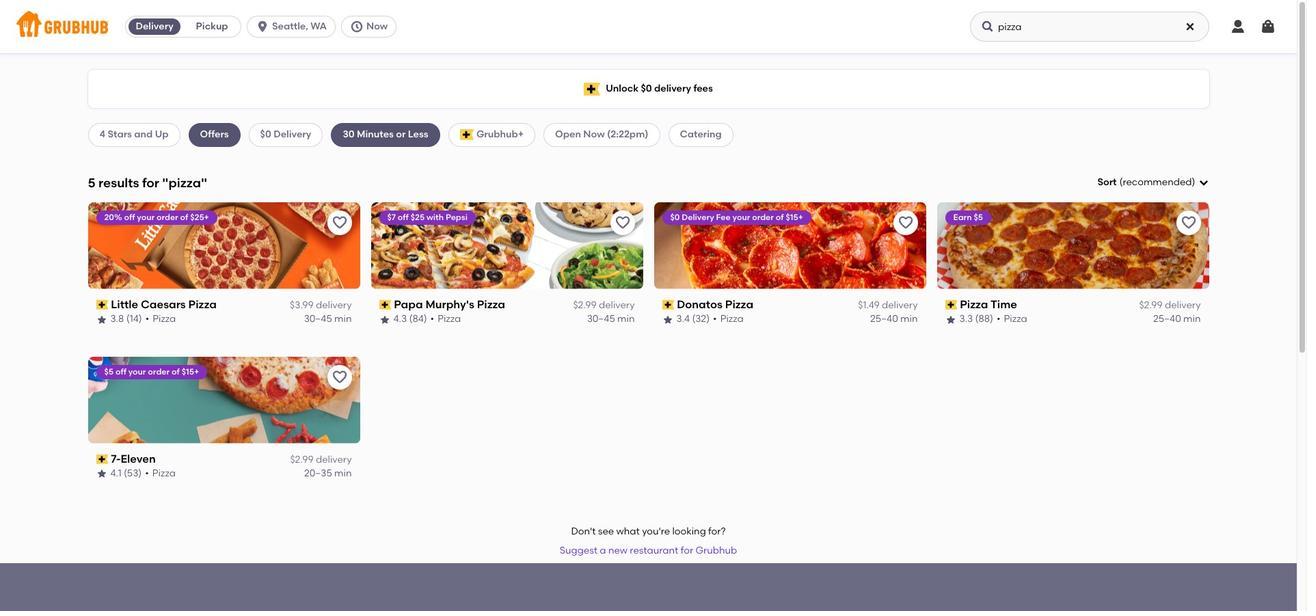 Task type: locate. For each thing, give the bounding box(es) containing it.
off right 20%
[[124, 213, 135, 222]]

unlock $0 delivery fees
[[606, 83, 713, 94]]

1 horizontal spatial $15+
[[786, 213, 803, 222]]

0 horizontal spatial save this restaurant image
[[331, 369, 348, 385]]

2 25–40 from the left
[[1154, 313, 1181, 325]]

30–45
[[304, 313, 332, 325], [587, 313, 615, 325]]

pizza down eleven
[[152, 468, 176, 480]]

grubhub plus flag logo image
[[584, 82, 600, 95], [460, 130, 474, 140]]

$5
[[974, 213, 983, 222], [104, 367, 114, 377]]

pizza down little caesars pizza
[[153, 313, 176, 325]]

None field
[[1098, 176, 1209, 190]]

for right results
[[142, 175, 159, 190]]

• right the (53)
[[145, 468, 149, 480]]

30–45 min for little caesars pizza
[[304, 313, 352, 325]]

grubhub plus flag logo image left unlock
[[584, 82, 600, 95]]

subscription pass image
[[662, 300, 674, 310], [945, 300, 957, 310]]

2 25–40 min from the left
[[1154, 313, 1201, 325]]

2 vertical spatial $0
[[670, 213, 680, 222]]

0 horizontal spatial grubhub plus flag logo image
[[460, 130, 474, 140]]

delivery for little caesars pizza
[[316, 300, 352, 311]]

star icon image left '3.4'
[[662, 314, 673, 325]]

delivery left pickup
[[136, 21, 174, 32]]

your down (14)
[[128, 367, 146, 377]]

25–40 for pizza time
[[1154, 313, 1181, 325]]

• pizza down eleven
[[145, 468, 176, 480]]

of left $25+
[[180, 213, 188, 222]]

of
[[180, 213, 188, 222], [776, 213, 784, 222], [172, 367, 180, 377]]

0 vertical spatial grubhub plus flag logo image
[[584, 82, 600, 95]]

1 25–40 min from the left
[[870, 313, 918, 325]]

• right (84)
[[431, 313, 434, 325]]

subscription pass image for 7-eleven
[[96, 455, 108, 464]]

0 vertical spatial $0
[[641, 83, 652, 94]]

1 horizontal spatial save this restaurant image
[[897, 215, 914, 231]]

$0
[[641, 83, 652, 94], [260, 129, 271, 140], [670, 213, 680, 222]]

1 horizontal spatial $2.99
[[573, 300, 597, 311]]

delivery
[[136, 21, 174, 32], [274, 129, 311, 140], [682, 213, 714, 222]]

1 vertical spatial save this restaurant image
[[331, 369, 348, 385]]

30–45 min
[[304, 313, 352, 325], [587, 313, 635, 325]]

$1.49 delivery
[[858, 300, 918, 311]]

• pizza down caesars
[[145, 313, 176, 325]]

pizza right murphy's
[[477, 298, 505, 311]]

2 horizontal spatial of
[[776, 213, 784, 222]]

0 vertical spatial save this restaurant image
[[614, 215, 631, 231]]

subscription pass image for little caesars pizza
[[96, 300, 108, 310]]

0 vertical spatial now
[[366, 21, 388, 32]]

0 vertical spatial for
[[142, 175, 159, 190]]

subscription pass image left 7-
[[96, 455, 108, 464]]

1 horizontal spatial 25–40 min
[[1154, 313, 1201, 325]]

• right (14)
[[145, 313, 149, 325]]

subscription pass image left "papa"
[[379, 300, 391, 310]]

sort
[[1098, 176, 1117, 188]]

1 30–45 min from the left
[[304, 313, 352, 325]]

1 vertical spatial now
[[583, 129, 605, 140]]

delivery left 30 at the top of page
[[274, 129, 311, 140]]

2 30–45 from the left
[[587, 313, 615, 325]]

0 horizontal spatial delivery
[[136, 21, 174, 32]]

star icon image left 4.3 on the bottom of page
[[379, 314, 390, 325]]

off down 3.8
[[115, 367, 126, 377]]

pizza up 3.3 (88)
[[960, 298, 988, 311]]

0 vertical spatial delivery
[[136, 21, 174, 32]]

4.3
[[394, 313, 407, 325]]

3.4
[[677, 313, 690, 325]]

1 horizontal spatial of
[[180, 213, 188, 222]]

and
[[134, 129, 153, 140]]

0 horizontal spatial $2.99
[[290, 454, 314, 466]]

of right fee
[[776, 213, 784, 222]]

1 vertical spatial $15+
[[182, 367, 199, 377]]

• pizza down papa murphy's pizza
[[431, 313, 461, 325]]

svg image inside now "button"
[[350, 20, 364, 34]]

• for caesars
[[145, 313, 149, 325]]

• pizza for murphy's
[[431, 313, 461, 325]]

4.1
[[110, 468, 121, 480]]

now right wa
[[366, 21, 388, 32]]

suggest a new restaurant for grubhub
[[560, 545, 737, 557]]

1 25–40 from the left
[[870, 313, 898, 325]]

0 horizontal spatial of
[[172, 367, 180, 377]]

1 save this restaurant image from the left
[[331, 215, 348, 231]]

3.3
[[960, 313, 973, 325]]

donatos pizza
[[677, 298, 754, 311]]

papa
[[394, 298, 423, 311]]

for
[[142, 175, 159, 190], [681, 545, 693, 557]]

save this restaurant image
[[331, 215, 348, 231], [897, 215, 914, 231], [1181, 215, 1197, 231]]

delivery for $0 delivery fee your order of $15+
[[682, 213, 714, 222]]

$15+
[[786, 213, 803, 222], [182, 367, 199, 377]]

of down little caesars pizza
[[172, 367, 180, 377]]

order right fee
[[752, 213, 774, 222]]

$0 right unlock
[[641, 83, 652, 94]]

• for time
[[997, 313, 1001, 325]]

subscription pass image for papa murphy's pizza
[[379, 300, 391, 310]]

3 save this restaurant image from the left
[[1181, 215, 1197, 231]]

now inside "button"
[[366, 21, 388, 32]]

• for eleven
[[145, 468, 149, 480]]

$0 right the offers
[[260, 129, 271, 140]]

save this restaurant image
[[614, 215, 631, 231], [331, 369, 348, 385]]

1 horizontal spatial delivery
[[274, 129, 311, 140]]

0 horizontal spatial subscription pass image
[[662, 300, 674, 310]]

stars
[[108, 129, 132, 140]]

order down caesars
[[148, 367, 170, 377]]

2 30–45 min from the left
[[587, 313, 635, 325]]

25–40 min for donatos pizza
[[870, 313, 918, 325]]

little caesars pizza logo image
[[88, 202, 360, 289]]

$0 delivery fee your order of $15+
[[670, 213, 803, 222]]

1 vertical spatial grubhub plus flag logo image
[[460, 130, 474, 140]]

1 horizontal spatial subscription pass image
[[945, 300, 957, 310]]

pizza time logo image
[[937, 202, 1209, 289]]

5 results for "pizza" main content
[[0, 53, 1297, 611]]

3.8 (14)
[[110, 313, 142, 325]]

1 horizontal spatial 30–45
[[587, 313, 615, 325]]

what
[[617, 526, 640, 537]]

order left $25+
[[157, 213, 178, 222]]

caesars
[[141, 298, 186, 311]]

1 horizontal spatial 30–45 min
[[587, 313, 635, 325]]

1 vertical spatial delivery
[[274, 129, 311, 140]]

1 horizontal spatial for
[[681, 545, 693, 557]]

$7
[[387, 213, 396, 222]]

$5 down 3.8
[[104, 367, 114, 377]]

open now (2:22pm)
[[555, 129, 649, 140]]

star icon image for donatos pizza
[[662, 314, 673, 325]]

pizza time
[[960, 298, 1017, 311]]

• pizza down 'donatos pizza'
[[713, 313, 744, 325]]

save this restaurant image left earn
[[897, 215, 914, 231]]

off right $7
[[398, 213, 409, 222]]

$25+
[[190, 213, 209, 222]]

subscription pass image
[[96, 300, 108, 310], [379, 300, 391, 310], [96, 455, 108, 464]]

your right 20%
[[137, 213, 155, 222]]

2 subscription pass image from the left
[[945, 300, 957, 310]]

2 horizontal spatial $2.99 delivery
[[1139, 300, 1201, 311]]

delivery inside button
[[136, 21, 174, 32]]

1 vertical spatial $5
[[104, 367, 114, 377]]

0 horizontal spatial 30–45 min
[[304, 313, 352, 325]]

delivery left fee
[[682, 213, 714, 222]]

25–40 min
[[870, 313, 918, 325], [1154, 313, 1201, 325]]

star icon image for little caesars pizza
[[96, 314, 107, 325]]

star icon image left 3.3
[[945, 314, 956, 325]]

delivery for pizza time
[[1165, 300, 1201, 311]]

1 horizontal spatial grubhub plus flag logo image
[[584, 82, 600, 95]]

1 vertical spatial for
[[681, 545, 693, 557]]

your
[[137, 213, 155, 222], [733, 213, 750, 222], [128, 367, 146, 377]]

grubhub
[[696, 545, 737, 557]]

open
[[555, 129, 581, 140]]

• pizza down time
[[997, 313, 1027, 325]]

• right the (88)
[[997, 313, 1001, 325]]

new
[[608, 545, 628, 557]]

grubhub plus flag logo image for grubhub+
[[460, 130, 474, 140]]

1 horizontal spatial 25–40
[[1154, 313, 1181, 325]]

1 horizontal spatial save this restaurant image
[[614, 215, 631, 231]]

grubhub+
[[477, 129, 524, 140]]

little
[[111, 298, 138, 311]]

0 horizontal spatial 25–40
[[870, 313, 898, 325]]

0 horizontal spatial $2.99 delivery
[[290, 454, 352, 466]]

order
[[157, 213, 178, 222], [752, 213, 774, 222], [148, 367, 170, 377]]

pizza
[[188, 298, 217, 311], [477, 298, 505, 311], [725, 298, 754, 311], [960, 298, 988, 311], [153, 313, 176, 325], [438, 313, 461, 325], [720, 313, 744, 325], [1004, 313, 1027, 325], [152, 468, 176, 480]]

a
[[600, 545, 606, 557]]

now
[[366, 21, 388, 32], [583, 129, 605, 140]]

2 horizontal spatial $2.99
[[1139, 300, 1163, 311]]

0 horizontal spatial now
[[366, 21, 388, 32]]

2 horizontal spatial $0
[[670, 213, 680, 222]]

5 results for "pizza"
[[88, 175, 207, 190]]

none field containing sort
[[1098, 176, 1209, 190]]

0 horizontal spatial save this restaurant image
[[331, 215, 348, 231]]

1 horizontal spatial $2.99 delivery
[[573, 300, 635, 311]]

• pizza for eleven
[[145, 468, 176, 480]]

7-eleven
[[111, 452, 156, 465]]

save this restaurant button for 7-eleven
[[327, 365, 352, 390]]

0 horizontal spatial $0
[[260, 129, 271, 140]]

min for 7-eleven
[[334, 468, 352, 480]]

0 vertical spatial $5
[[974, 213, 983, 222]]

now inside 5 results for "pizza" main content
[[583, 129, 605, 140]]

0 horizontal spatial $5
[[104, 367, 114, 377]]

svg image
[[350, 20, 364, 34], [981, 20, 995, 34], [1185, 21, 1196, 32], [1198, 177, 1209, 188]]

subscription pass image left donatos on the right of the page
[[662, 300, 674, 310]]

1 horizontal spatial $0
[[641, 83, 652, 94]]

svg image inside 5 results for "pizza" main content
[[1198, 177, 1209, 188]]

subscription pass image left little
[[96, 300, 108, 310]]

2 save this restaurant image from the left
[[897, 215, 914, 231]]

pizza down time
[[1004, 313, 1027, 325]]

grubhub plus flag logo image left grubhub+
[[460, 130, 474, 140]]

2 horizontal spatial delivery
[[682, 213, 714, 222]]

save this restaurant button
[[327, 210, 352, 235], [610, 210, 635, 235], [893, 210, 918, 235], [1176, 210, 1201, 235], [327, 365, 352, 390]]

save this restaurant image down )
[[1181, 215, 1197, 231]]

save this restaurant button for donatos pizza
[[893, 210, 918, 235]]

svg image
[[1230, 18, 1247, 35], [1260, 18, 1277, 35], [256, 20, 269, 34]]

1 horizontal spatial now
[[583, 129, 605, 140]]

• pizza for pizza
[[713, 313, 744, 325]]

save this restaurant image for 7-eleven
[[331, 369, 348, 385]]

4
[[99, 129, 105, 140]]

$2.99 delivery
[[573, 300, 635, 311], [1139, 300, 1201, 311], [290, 454, 352, 466]]

save this restaurant image left $7
[[331, 215, 348, 231]]

your right fee
[[733, 213, 750, 222]]

0 horizontal spatial 25–40 min
[[870, 313, 918, 325]]

star icon image
[[96, 314, 107, 325], [379, 314, 390, 325], [662, 314, 673, 325], [945, 314, 956, 325], [96, 469, 107, 480]]

star icon image left 4.1
[[96, 469, 107, 480]]

off
[[124, 213, 135, 222], [398, 213, 409, 222], [115, 367, 126, 377]]

$2.99 delivery for pizza time
[[1139, 300, 1201, 311]]

20–35
[[304, 468, 332, 480]]

star icon image left 3.8
[[96, 314, 107, 325]]

$2.99
[[573, 300, 597, 311], [1139, 300, 1163, 311], [290, 454, 314, 466]]

1 horizontal spatial $5
[[974, 213, 983, 222]]

0 horizontal spatial for
[[142, 175, 159, 190]]

don't
[[571, 526, 596, 537]]

• right (32)
[[713, 313, 717, 325]]

delivery
[[654, 83, 691, 94], [316, 300, 352, 311], [599, 300, 635, 311], [882, 300, 918, 311], [1165, 300, 1201, 311], [316, 454, 352, 466]]

donatos pizza logo image
[[654, 202, 926, 289]]

1 vertical spatial $0
[[260, 129, 271, 140]]

2 horizontal spatial save this restaurant image
[[1181, 215, 1197, 231]]

•
[[145, 313, 149, 325], [431, 313, 434, 325], [713, 313, 717, 325], [997, 313, 1001, 325], [145, 468, 149, 480]]

1 subscription pass image from the left
[[662, 300, 674, 310]]

minutes
[[357, 129, 394, 140]]

1 30–45 from the left
[[304, 313, 332, 325]]

seattle, wa
[[272, 21, 327, 32]]

delivery for papa murphy's pizza
[[599, 300, 635, 311]]

min
[[334, 313, 352, 325], [618, 313, 635, 325], [901, 313, 918, 325], [1184, 313, 1201, 325], [334, 468, 352, 480]]

now button
[[341, 16, 402, 38]]

for down looking
[[681, 545, 693, 557]]

25–40
[[870, 313, 898, 325], [1154, 313, 1181, 325]]

0 horizontal spatial svg image
[[256, 20, 269, 34]]

30–45 min for papa murphy's pizza
[[587, 313, 635, 325]]

$5 right earn
[[974, 213, 983, 222]]

• pizza for time
[[997, 313, 1027, 325]]

order for caesars
[[157, 213, 178, 222]]

0 horizontal spatial 30–45
[[304, 313, 332, 325]]

$0 left fee
[[670, 213, 680, 222]]

wa
[[311, 21, 327, 32]]

2 vertical spatial delivery
[[682, 213, 714, 222]]

now right "open"
[[583, 129, 605, 140]]

• pizza
[[145, 313, 176, 325], [431, 313, 461, 325], [713, 313, 744, 325], [997, 313, 1027, 325], [145, 468, 176, 480]]

subscription pass image left "pizza time"
[[945, 300, 957, 310]]

save this restaurant image for donatos pizza
[[897, 215, 914, 231]]



Task type: vqa. For each thing, say whether or not it's contained in the screenshot.


Task type: describe. For each thing, give the bounding box(es) containing it.
20–35 min
[[304, 468, 352, 480]]

suggest
[[560, 545, 598, 557]]

see
[[598, 526, 614, 537]]

save this restaurant image for little caesars pizza
[[331, 215, 348, 231]]

earn
[[954, 213, 972, 222]]

$3.99 delivery
[[290, 300, 352, 311]]

(
[[1120, 176, 1123, 188]]

$0 for $0 delivery fee your order of $15+
[[670, 213, 680, 222]]

fee
[[716, 213, 731, 222]]

papa murphy's pizza logo image
[[371, 202, 643, 289]]

donatos
[[677, 298, 723, 311]]

eleven
[[121, 452, 156, 465]]

30–45 for papa murphy's pizza
[[587, 313, 615, 325]]

3.3 (88)
[[960, 313, 993, 325]]

• for pizza
[[713, 313, 717, 325]]

)
[[1192, 176, 1196, 188]]

25–40 min for pizza time
[[1154, 313, 1201, 325]]

or
[[396, 129, 406, 140]]

pickup
[[196, 21, 228, 32]]

little caesars pizza
[[111, 298, 217, 311]]

pizza right donatos on the right of the page
[[725, 298, 754, 311]]

(2:22pm)
[[607, 129, 649, 140]]

$2.99 for papa murphy's pizza
[[573, 300, 597, 311]]

time
[[991, 298, 1017, 311]]

$0 delivery
[[260, 129, 311, 140]]

0 vertical spatial $15+
[[786, 213, 803, 222]]

results
[[98, 175, 139, 190]]

pepsi
[[446, 213, 468, 222]]

(84)
[[409, 313, 427, 325]]

min for papa murphy's pizza
[[618, 313, 635, 325]]

$2.99 for pizza time
[[1139, 300, 1163, 311]]

main navigation navigation
[[0, 0, 1297, 53]]

your for eleven
[[128, 367, 146, 377]]

suggest a new restaurant for grubhub button
[[554, 539, 743, 564]]

subscription pass image for donatos pizza
[[662, 300, 674, 310]]

$2.99 for 7-eleven
[[290, 454, 314, 466]]

$5 off your order of $15+
[[104, 367, 199, 377]]

off for papa
[[398, 213, 409, 222]]

• for murphy's
[[431, 313, 434, 325]]

(88)
[[975, 313, 993, 325]]

restaurant
[[630, 545, 679, 557]]

sort ( recommended )
[[1098, 176, 1196, 188]]

delivery button
[[126, 16, 183, 38]]

20%
[[104, 213, 122, 222]]

of for caesars
[[180, 213, 188, 222]]

30 minutes or less
[[343, 129, 429, 140]]

$2.99 delivery for 7-eleven
[[290, 454, 352, 466]]

earn $5
[[954, 213, 983, 222]]

pickup button
[[183, 16, 241, 38]]

don't see what you're looking for?
[[571, 526, 726, 537]]

7-
[[111, 452, 121, 465]]

of for eleven
[[172, 367, 180, 377]]

3.8
[[110, 313, 124, 325]]

"pizza"
[[162, 175, 207, 190]]

7-eleven logo image
[[88, 357, 360, 444]]

murphy's
[[426, 298, 474, 311]]

save this restaurant button for papa murphy's pizza
[[610, 210, 635, 235]]

order for eleven
[[148, 367, 170, 377]]

with
[[427, 213, 444, 222]]

0 horizontal spatial $15+
[[182, 367, 199, 377]]

min for donatos pizza
[[901, 313, 918, 325]]

your for caesars
[[137, 213, 155, 222]]

min for little caesars pizza
[[334, 313, 352, 325]]

20% off your order of $25+
[[104, 213, 209, 222]]

4.3 (84)
[[394, 313, 427, 325]]

for inside button
[[681, 545, 693, 557]]

4.1 (53)
[[110, 468, 142, 480]]

svg image inside seattle, wa button
[[256, 20, 269, 34]]

$2.99 delivery for papa murphy's pizza
[[573, 300, 635, 311]]

min for pizza time
[[1184, 313, 1201, 325]]

$0 for $0 delivery
[[260, 129, 271, 140]]

Search for food, convenience, alcohol... search field
[[970, 12, 1210, 42]]

(14)
[[126, 313, 142, 325]]

none field inside 5 results for "pizza" main content
[[1098, 176, 1209, 190]]

seattle, wa button
[[247, 16, 341, 38]]

unlock
[[606, 83, 639, 94]]

$25
[[411, 213, 425, 222]]

5
[[88, 175, 95, 190]]

grubhub plus flag logo image for unlock $0 delivery fees
[[584, 82, 600, 95]]

2 horizontal spatial svg image
[[1260, 18, 1277, 35]]

(53)
[[124, 468, 142, 480]]

pizza right caesars
[[188, 298, 217, 311]]

(32)
[[692, 313, 710, 325]]

recommended
[[1123, 176, 1192, 188]]

pizza down papa murphy's pizza
[[438, 313, 461, 325]]

save this restaurant image for papa murphy's pizza
[[614, 215, 631, 231]]

delivery for $0 delivery
[[274, 129, 311, 140]]

30–45 for little caesars pizza
[[304, 313, 332, 325]]

less
[[408, 129, 429, 140]]

seattle,
[[272, 21, 308, 32]]

1 horizontal spatial svg image
[[1230, 18, 1247, 35]]

looking
[[673, 526, 706, 537]]

25–40 for donatos pizza
[[870, 313, 898, 325]]

up
[[155, 129, 169, 140]]

off for 7-
[[115, 367, 126, 377]]

save this restaurant image for pizza time
[[1181, 215, 1197, 231]]

30
[[343, 129, 355, 140]]

catering
[[680, 129, 722, 140]]

off for little
[[124, 213, 135, 222]]

for?
[[708, 526, 726, 537]]

save this restaurant button for little caesars pizza
[[327, 210, 352, 235]]

• pizza for caesars
[[145, 313, 176, 325]]

4 stars and up
[[99, 129, 169, 140]]

save this restaurant button for pizza time
[[1176, 210, 1201, 235]]

subscription pass image for pizza time
[[945, 300, 957, 310]]

$3.99
[[290, 300, 314, 311]]

papa murphy's pizza
[[394, 298, 505, 311]]

offers
[[200, 129, 229, 140]]

star icon image for 7-eleven
[[96, 469, 107, 480]]

fees
[[694, 83, 713, 94]]

3.4 (32)
[[677, 313, 710, 325]]

star icon image for pizza time
[[945, 314, 956, 325]]

$1.49
[[858, 300, 880, 311]]

you're
[[642, 526, 670, 537]]

$7 off $25 with pepsi
[[387, 213, 468, 222]]

delivery for donatos pizza
[[882, 300, 918, 311]]

star icon image for papa murphy's pizza
[[379, 314, 390, 325]]

pizza down 'donatos pizza'
[[720, 313, 744, 325]]

delivery for 7-eleven
[[316, 454, 352, 466]]



